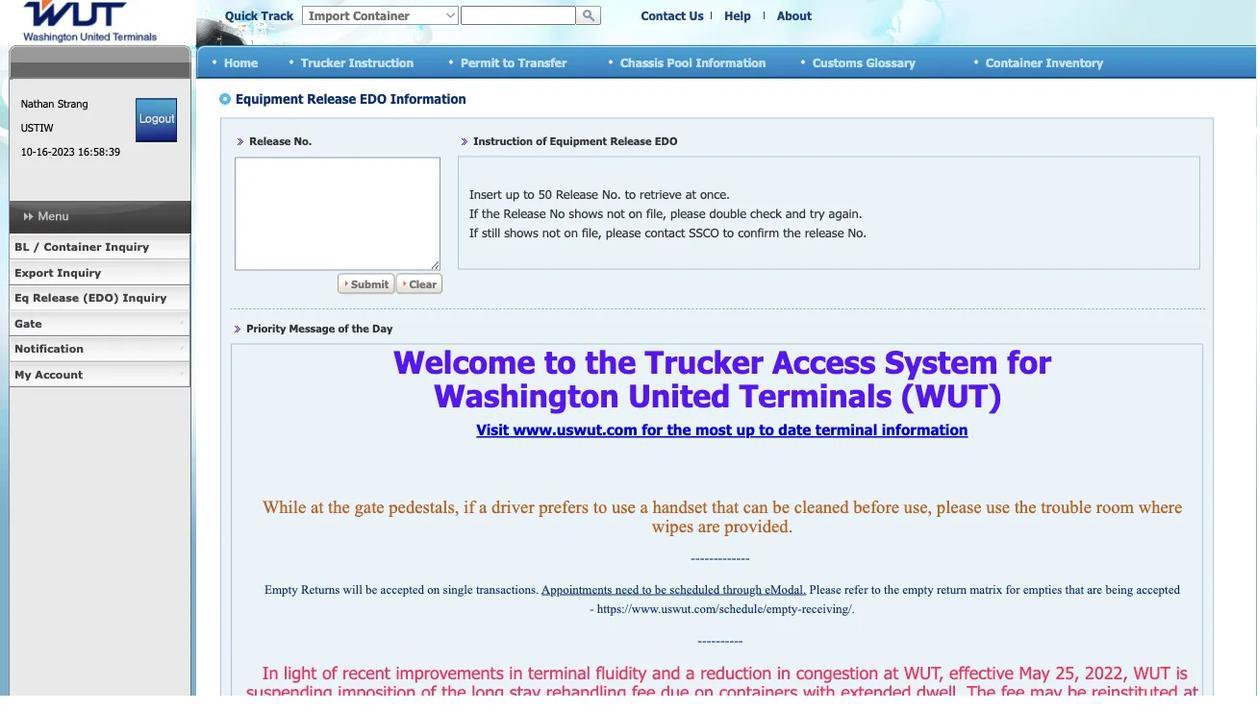 Task type: locate. For each thing, give the bounding box(es) containing it.
1 vertical spatial container
[[44, 241, 102, 254]]

pool
[[667, 55, 693, 69]]

information
[[696, 55, 766, 69]]

contact us link
[[641, 8, 704, 22]]

inquiry down bl / container inquiry
[[57, 266, 101, 279]]

account
[[35, 368, 83, 381]]

None text field
[[461, 6, 576, 25]]

container
[[986, 55, 1043, 69], [44, 241, 102, 254]]

customs
[[813, 55, 863, 69]]

glossary
[[866, 55, 916, 69]]

container left inventory
[[986, 55, 1043, 69]]

nathan strang
[[21, 97, 88, 110]]

inquiry
[[105, 241, 149, 254], [57, 266, 101, 279], [123, 292, 167, 304]]

export
[[14, 266, 53, 279]]

notification link
[[9, 337, 190, 362]]

inquiry up 'export inquiry' link
[[105, 241, 149, 254]]

chassis pool information
[[621, 55, 766, 69]]

container up export inquiry
[[44, 241, 102, 254]]

quick track
[[225, 8, 293, 22]]

container inventory
[[986, 55, 1104, 69]]

about
[[777, 8, 812, 22]]

inquiry right (edo)
[[123, 292, 167, 304]]

2023
[[52, 145, 75, 158]]

0 vertical spatial inquiry
[[105, 241, 149, 254]]

eq release (edo) inquiry
[[14, 292, 167, 304]]

my account link
[[9, 362, 190, 388]]

10-
[[21, 145, 36, 158]]

bl
[[14, 241, 29, 254]]

inquiry for (edo)
[[123, 292, 167, 304]]

2 vertical spatial inquiry
[[123, 292, 167, 304]]

login image
[[136, 98, 177, 142]]

/
[[33, 241, 40, 254]]

inventory
[[1046, 55, 1104, 69]]

track
[[261, 8, 293, 22]]

1 horizontal spatial container
[[986, 55, 1043, 69]]

bl / container inquiry
[[14, 241, 149, 254]]

0 horizontal spatial container
[[44, 241, 102, 254]]



Task type: describe. For each thing, give the bounding box(es) containing it.
instruction
[[349, 55, 414, 69]]

permit to transfer
[[461, 55, 567, 69]]

eq
[[14, 292, 29, 304]]

16:58:39
[[78, 145, 120, 158]]

chassis
[[621, 55, 664, 69]]

ustiw
[[21, 121, 53, 134]]

16-
[[36, 145, 52, 158]]

home
[[224, 55, 258, 69]]

us
[[689, 8, 704, 22]]

gate link
[[9, 311, 190, 337]]

transfer
[[518, 55, 567, 69]]

my
[[14, 368, 31, 381]]

customs glossary
[[813, 55, 916, 69]]

export inquiry link
[[9, 260, 190, 286]]

contact
[[641, 8, 686, 22]]

nathan
[[21, 97, 54, 110]]

release
[[33, 292, 79, 304]]

0 vertical spatial container
[[986, 55, 1043, 69]]

about link
[[777, 8, 812, 22]]

trucker instruction
[[301, 55, 414, 69]]

notification
[[14, 342, 84, 355]]

help
[[725, 8, 751, 22]]

bl / container inquiry link
[[9, 235, 190, 260]]

help link
[[725, 8, 751, 22]]

10-16-2023 16:58:39
[[21, 145, 120, 158]]

inquiry for container
[[105, 241, 149, 254]]

trucker
[[301, 55, 346, 69]]

1 vertical spatial inquiry
[[57, 266, 101, 279]]

my account
[[14, 368, 83, 381]]

quick
[[225, 8, 258, 22]]

contact us
[[641, 8, 704, 22]]

strang
[[58, 97, 88, 110]]

gate
[[14, 317, 42, 330]]

export inquiry
[[14, 266, 101, 279]]

permit
[[461, 55, 500, 69]]

eq release (edo) inquiry link
[[9, 286, 190, 311]]

to
[[503, 55, 515, 69]]

(edo)
[[83, 292, 119, 304]]



Task type: vqa. For each thing, say whether or not it's contained in the screenshot.
'sign'
no



